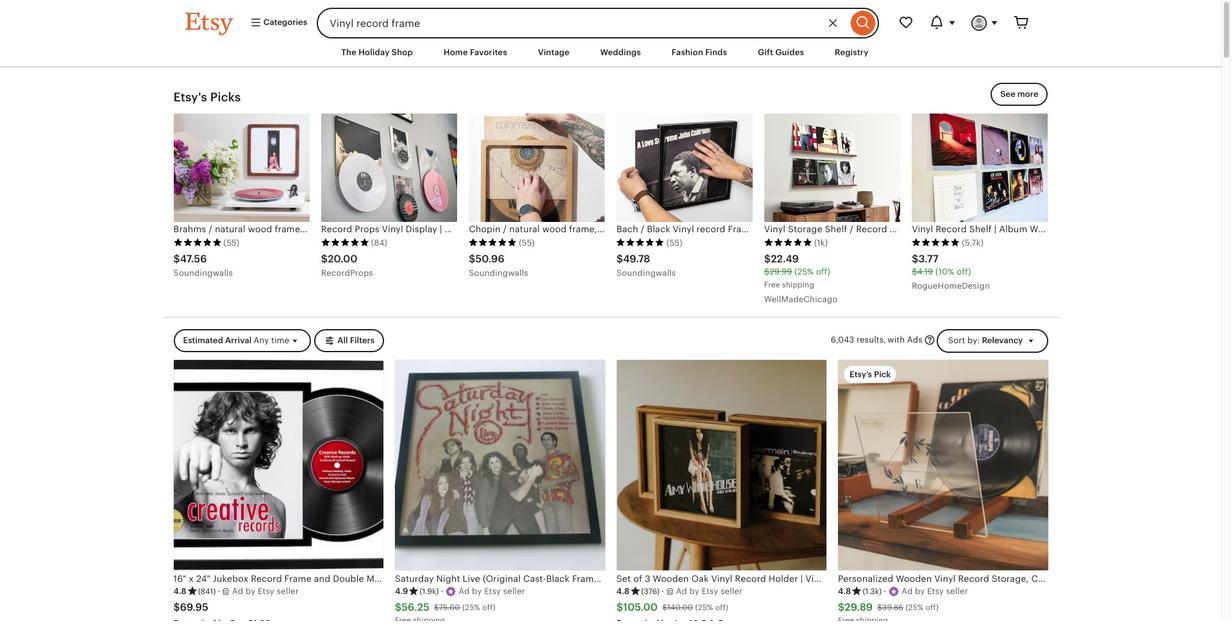 Task type: locate. For each thing, give the bounding box(es) containing it.
·
[[218, 587, 220, 596], [441, 587, 443, 596], [662, 587, 665, 596], [884, 587, 887, 596]]

· for 29.89
[[884, 587, 887, 596]]

16" x 24" jukebox record frame and double matting displays album cover with 33 vinyl lp (record/lp not included) image
[[174, 360, 384, 570]]

(55) for 50.96
[[519, 238, 535, 247]]

menu bar
[[162, 38, 1060, 67]]

2 horizontal spatial 4.8
[[839, 587, 852, 596]]

0 horizontal spatial soundingwalls
[[174, 268, 233, 277]]

mount
[[497, 224, 525, 234], [1051, 224, 1079, 234]]

record props vinyl display | album wall mount | now playing
[[321, 224, 586, 234]]

1 horizontal spatial 4.8
[[617, 587, 630, 596]]

1 horizontal spatial |
[[527, 224, 530, 234]]

56.25
[[402, 601, 430, 614]]

5 out of 5 stars image for 50.96
[[469, 238, 517, 247]]

(55) up $ 47.56 soundingwalls
[[224, 238, 240, 247]]

pick
[[875, 370, 891, 379]]

soundingwalls for 50.96
[[469, 268, 529, 277]]

menu bar containing the holiday shop
[[162, 38, 1060, 67]]

$ inside the $ 20.00 recordprops
[[321, 252, 328, 265]]

etsy's picks
[[174, 90, 241, 104]]

$ inside $ 47.56 soundingwalls
[[174, 252, 180, 265]]

off) inside the "$ 3.77 $ 4.19 (10% off) roguehomedesign"
[[957, 267, 972, 276]]

1 · from the left
[[218, 587, 220, 596]]

finds
[[706, 47, 728, 57]]

$ 50.96 soundingwalls
[[469, 252, 529, 277]]

2 record from the left
[[936, 224, 967, 234]]

3 5 out of 5 stars image from the left
[[469, 238, 517, 247]]

1 horizontal spatial vinyl
[[912, 224, 934, 234]]

off) inside $ 22.49 $ 29.99 (25% off) free shipping wellmadechicago
[[817, 267, 831, 276]]

· right (1.3k)
[[884, 587, 887, 596]]

$ 3.77 $ 4.19 (10% off) roguehomedesign
[[912, 252, 991, 291]]

$
[[174, 252, 180, 265], [321, 252, 328, 265], [469, 252, 476, 265], [617, 252, 623, 265], [765, 252, 771, 265], [912, 252, 919, 265], [765, 267, 770, 276], [912, 267, 918, 276], [174, 601, 180, 614], [395, 601, 402, 614], [617, 601, 623, 614], [839, 601, 845, 614], [434, 603, 439, 612], [663, 603, 668, 612], [878, 603, 883, 612]]

1 soundingwalls from the left
[[174, 268, 233, 277]]

none search field inside categories banner
[[317, 8, 879, 38]]

saturday night live  (original cast-black frame) vinyl record lp al 4107 arista records 1976 record sale (read description) image
[[395, 360, 605, 570]]

(376)
[[641, 587, 660, 596]]

recordprops
[[321, 268, 373, 277]]

4.8 up 105.00
[[617, 587, 630, 596]]

1 horizontal spatial mount
[[1051, 224, 1079, 234]]

0 horizontal spatial album
[[445, 224, 473, 234]]

vinyl up 3.77
[[912, 224, 934, 234]]

2 · from the left
[[441, 587, 443, 596]]

(25% inside $ 29.89 $ 39.86 (25% off)
[[906, 603, 924, 612]]

soundingwalls down 49.78
[[617, 268, 676, 277]]

5 out of 5 stars image for 49.78
[[617, 238, 665, 247]]

album up $ 50.96 soundingwalls
[[445, 224, 473, 234]]

soundingwalls
[[174, 268, 233, 277], [469, 268, 529, 277], [617, 268, 676, 277]]

$ 56.25 $ 75.00 (25% off)
[[395, 601, 496, 614]]

69.95
[[180, 601, 209, 614]]

record up 20.00
[[321, 224, 352, 234]]

soundingwalls down 50.96
[[469, 268, 529, 277]]

vinyl up (84)
[[382, 224, 404, 234]]

4 · from the left
[[884, 587, 887, 596]]

4 5 out of 5 stars image from the left
[[617, 238, 665, 247]]

4.8
[[174, 587, 187, 596], [617, 587, 630, 596], [839, 587, 852, 596]]

shelf
[[970, 224, 992, 234]]

$ inside "$ 49.78 soundingwalls"
[[617, 252, 623, 265]]

(25% for 22.49
[[795, 267, 814, 276]]

arrival
[[225, 335, 252, 345]]

(25% right 75.00
[[463, 603, 480, 612]]

off) right 140.00
[[716, 603, 729, 612]]

display
[[406, 224, 438, 234], [1082, 224, 1113, 234]]

sort
[[949, 335, 966, 345]]

22.49
[[771, 252, 799, 265]]

(55) up "$ 49.78 soundingwalls"
[[667, 238, 683, 247]]

3 4.8 from the left
[[839, 587, 852, 596]]

(841)
[[198, 587, 216, 596]]

off) inside $ 56.25 $ 75.00 (25% off)
[[483, 603, 496, 612]]

2 horizontal spatial soundingwalls
[[617, 268, 676, 277]]

1 horizontal spatial album
[[1000, 224, 1028, 234]]

|
[[440, 224, 442, 234], [527, 224, 530, 234], [995, 224, 997, 234]]

soundingwalls down 47.56
[[174, 268, 233, 277]]

0 horizontal spatial display
[[406, 224, 438, 234]]

· for 105.00
[[662, 587, 665, 596]]

vinyl
[[382, 224, 404, 234], [912, 224, 934, 234]]

· right the (376)
[[662, 587, 665, 596]]

(25% up shipping
[[795, 267, 814, 276]]

set of 3 wooden oak vinyl record holder | vinyl record display | vinyl record frame | for single and double vinyl records | color - natural image
[[617, 360, 827, 570]]

5 out of 5 stars image up 3.77
[[912, 238, 961, 247]]

1 album from the left
[[445, 224, 473, 234]]

50.96
[[476, 252, 505, 265]]

4.8 up 29.89 at the bottom
[[839, 587, 852, 596]]

all
[[338, 335, 348, 345]]

1 horizontal spatial wall
[[1031, 224, 1049, 234]]

shipping
[[783, 281, 815, 290]]

off) inside $ 29.89 $ 39.86 (25% off)
[[926, 603, 939, 612]]

0 horizontal spatial vinyl
[[382, 224, 404, 234]]

5 out of 5 stars image up 47.56
[[174, 238, 222, 247]]

off) right 75.00
[[483, 603, 496, 612]]

vintage
[[538, 47, 570, 57]]

(25% for 56.25
[[463, 603, 480, 612]]

off) for 56.25
[[483, 603, 496, 612]]

$ 105.00 $ 140.00 (25% off)
[[617, 601, 729, 614]]

brahms / natural wood frame, vinyl display ,  lp frame, vinyl frame, lp record holder, vinyl record holder, , frame album, walls frame image
[[174, 114, 310, 222]]

$ inside $ 29.89 $ 39.86 (25% off)
[[878, 603, 883, 612]]

the holiday shop link
[[332, 41, 423, 64]]

4.8 for 105.00
[[617, 587, 630, 596]]

off) right (10%
[[957, 267, 972, 276]]

etsy's
[[850, 370, 873, 379]]

1 5 out of 5 stars image from the left
[[174, 238, 222, 247]]

fashion finds link
[[662, 41, 737, 64]]

1 horizontal spatial display
[[1082, 224, 1113, 234]]

3 soundingwalls from the left
[[617, 268, 676, 277]]

off)
[[817, 267, 831, 276], [957, 267, 972, 276], [483, 603, 496, 612], [716, 603, 729, 612], [926, 603, 939, 612]]

see
[[1001, 89, 1016, 99]]

(84)
[[371, 238, 388, 247]]

2 (55) from the left
[[519, 238, 535, 247]]

1 4.8 from the left
[[174, 587, 187, 596]]

· right (1.9k)
[[441, 587, 443, 596]]

weddings
[[601, 47, 641, 57]]

off) for 29.89
[[926, 603, 939, 612]]

5 out of 5 stars image up 50.96
[[469, 238, 517, 247]]

now
[[532, 224, 552, 234]]

more
[[1018, 89, 1039, 99]]

5 out of 5 stars image
[[174, 238, 222, 247], [321, 238, 369, 247], [469, 238, 517, 247], [617, 238, 665, 247], [765, 238, 813, 247], [912, 238, 961, 247]]

2 4.8 from the left
[[617, 587, 630, 596]]

2 5 out of 5 stars image from the left
[[321, 238, 369, 247]]

4.8 up $ 69.95
[[174, 587, 187, 596]]

1 (55) from the left
[[224, 238, 240, 247]]

1 | from the left
[[440, 224, 442, 234]]

(25% inside $ 22.49 $ 29.99 (25% off) free shipping wellmadechicago
[[795, 267, 814, 276]]

0 horizontal spatial record
[[321, 224, 352, 234]]

soundingwalls for 49.78
[[617, 268, 676, 277]]

2 | from the left
[[527, 224, 530, 234]]

off) right 39.86
[[926, 603, 939, 612]]

(25% inside $ 56.25 $ 75.00 (25% off)
[[463, 603, 480, 612]]

29.89
[[845, 601, 873, 614]]

· right (841)
[[218, 587, 220, 596]]

relevancy
[[983, 335, 1024, 345]]

wall right shelf
[[1031, 224, 1049, 234]]

off) for 3.77
[[957, 267, 972, 276]]

2 soundingwalls from the left
[[469, 268, 529, 277]]

1 horizontal spatial soundingwalls
[[469, 268, 529, 277]]

5 out of 5 stars image up 22.49
[[765, 238, 813, 247]]

1 horizontal spatial (55)
[[519, 238, 535, 247]]

wall up 50.96
[[476, 224, 494, 234]]

3 · from the left
[[662, 587, 665, 596]]

(25% right 140.00
[[696, 603, 714, 612]]

0 horizontal spatial wall
[[476, 224, 494, 234]]

(1k)
[[815, 238, 828, 247]]

categories banner
[[162, 0, 1060, 38]]

(55)
[[224, 238, 240, 247], [519, 238, 535, 247], [667, 238, 683, 247]]

1 horizontal spatial record
[[936, 224, 967, 234]]

(55) down now
[[519, 238, 535, 247]]

2 horizontal spatial |
[[995, 224, 997, 234]]

$ 29.89 $ 39.86 (25% off)
[[839, 601, 939, 614]]

0 horizontal spatial mount
[[497, 224, 525, 234]]

(25% inside "$ 105.00 $ 140.00 (25% off)"
[[696, 603, 714, 612]]

2 album from the left
[[1000, 224, 1028, 234]]

39.86
[[883, 603, 904, 612]]

4.8 for 29.89
[[839, 587, 852, 596]]

3 (55) from the left
[[667, 238, 683, 247]]

75.00
[[439, 603, 461, 612]]

5 out of 5 stars image up 49.78
[[617, 238, 665, 247]]

None search field
[[317, 8, 879, 38]]

(25% right 39.86
[[906, 603, 924, 612]]

6,043
[[831, 335, 855, 345]]

· for 56.25
[[441, 587, 443, 596]]

3 | from the left
[[995, 224, 997, 234]]

wall
[[476, 224, 494, 234], [1031, 224, 1049, 234]]

(25%
[[795, 267, 814, 276], [463, 603, 480, 612], [696, 603, 714, 612], [906, 603, 924, 612]]

off) inside "$ 105.00 $ 140.00 (25% off)"
[[716, 603, 729, 612]]

0 horizontal spatial (55)
[[224, 238, 240, 247]]

record up (5.7k)
[[936, 224, 967, 234]]

time
[[271, 335, 290, 345]]

the holiday shop
[[342, 47, 413, 57]]

estimated arrival any time
[[183, 335, 290, 345]]

0 horizontal spatial |
[[440, 224, 442, 234]]

off) down (1k)
[[817, 267, 831, 276]]

2 mount from the left
[[1051, 224, 1079, 234]]

0 horizontal spatial 4.8
[[174, 587, 187, 596]]

140.00
[[668, 603, 694, 612]]

2 vinyl from the left
[[912, 224, 934, 234]]

(55) for 47.56
[[224, 238, 240, 247]]

picks
[[210, 90, 241, 104]]

2 horizontal spatial (55)
[[667, 238, 683, 247]]

all filters
[[338, 335, 375, 345]]

record
[[321, 224, 352, 234], [936, 224, 967, 234]]

album right shelf
[[1000, 224, 1028, 234]]

see more button
[[991, 83, 1049, 106]]

5 out of 5 stars image up 20.00
[[321, 238, 369, 247]]

6,043 results,
[[831, 335, 887, 345]]



Task type: vqa. For each thing, say whether or not it's contained in the screenshot.
this associated with 4.9
no



Task type: describe. For each thing, give the bounding box(es) containing it.
personalized wooden vinyl record storage, custom engrave record holder display, anniversary gift, couple gift idea, music lover gift idea image
[[839, 360, 1049, 570]]

soundingwalls for 47.56
[[174, 268, 233, 277]]

$ 47.56 soundingwalls
[[174, 252, 233, 277]]

home favorites link
[[434, 41, 517, 64]]

105.00
[[623, 601, 658, 614]]

free
[[765, 281, 781, 290]]

$ inside $ 50.96 soundingwalls
[[469, 252, 476, 265]]

2 display from the left
[[1082, 224, 1113, 234]]

4.8 for 69.95
[[174, 587, 187, 596]]

(5.7k)
[[962, 238, 984, 247]]

all filters button
[[315, 329, 384, 352]]

record props vinyl display | album wall mount | now playing image
[[321, 114, 458, 222]]

props
[[355, 224, 380, 234]]

6 5 out of 5 stars image from the left
[[912, 238, 961, 247]]

4.9
[[395, 587, 408, 596]]

holiday
[[359, 47, 390, 57]]

sort by: relevancy
[[949, 335, 1024, 345]]

5 out of 5 stars image for 20.00
[[321, 238, 369, 247]]

$ 20.00 recordprops
[[321, 252, 373, 277]]

1 display from the left
[[406, 224, 438, 234]]

$ 49.78 soundingwalls
[[617, 252, 676, 277]]

$ inside $ 56.25 $ 75.00 (25% off)
[[434, 603, 439, 612]]

registry link
[[826, 41, 879, 64]]

5 5 out of 5 stars image from the left
[[765, 238, 813, 247]]

categories
[[261, 18, 307, 27]]

vinyl record shelf | album wall mount display image
[[912, 114, 1049, 222]]

1 wall from the left
[[476, 224, 494, 234]]

(25% for 105.00
[[696, 603, 714, 612]]

gift guides link
[[749, 41, 814, 64]]

any
[[254, 335, 269, 345]]

wellmadechicago
[[765, 294, 838, 304]]

$ 69.95
[[174, 601, 209, 614]]

5 out of 5 stars image for 47.56
[[174, 238, 222, 247]]

shop
[[392, 47, 413, 57]]

ads
[[908, 335, 923, 345]]

see more
[[1001, 89, 1039, 99]]

47.56
[[180, 252, 207, 265]]

bach /  black vinyl record frame, vinyl with box, vinyl, vinyl wall, lp record holder, vinyl record holder, album frame, vinyl display image
[[617, 114, 753, 222]]

Search for anything text field
[[317, 8, 848, 38]]

home
[[444, 47, 468, 57]]

registry
[[835, 47, 869, 57]]

(10%
[[936, 267, 955, 276]]

the
[[342, 47, 357, 57]]

(55) for 49.78
[[667, 238, 683, 247]]

filters
[[350, 335, 375, 345]]

(1.3k)
[[863, 587, 882, 596]]

vintage link
[[529, 41, 579, 64]]

29.99
[[770, 267, 793, 276]]

etsy's pick
[[850, 370, 891, 379]]

guides
[[776, 47, 805, 57]]

2 wall from the left
[[1031, 224, 1049, 234]]

vinyl storage shelf / record display / vinyl frame / 12 options / last minute gifts for him image
[[765, 114, 901, 222]]

fashion
[[672, 47, 704, 57]]

(1.9k)
[[420, 587, 439, 596]]

playing
[[554, 224, 586, 234]]

vinyl record shelf | album wall mount display
[[912, 224, 1113, 234]]

see more link
[[991, 83, 1049, 106]]

by:
[[968, 335, 980, 345]]

gift guides
[[758, 47, 805, 57]]

$ inside "$ 105.00 $ 140.00 (25% off)"
[[663, 603, 668, 612]]

1 vinyl from the left
[[382, 224, 404, 234]]

gift
[[758, 47, 774, 57]]

with
[[888, 335, 905, 345]]

· for 69.95
[[218, 587, 220, 596]]

49.78
[[623, 252, 651, 265]]

with ads
[[888, 335, 923, 345]]

results,
[[857, 335, 887, 345]]

1 record from the left
[[321, 224, 352, 234]]

estimated
[[183, 335, 223, 345]]

off) for 22.49
[[817, 267, 831, 276]]

4.19
[[918, 267, 934, 276]]

1 mount from the left
[[497, 224, 525, 234]]

chopin / natural wood frame, vinyl display ,  lp frame, vinyl frame, lp record holder, vinyl record holder, , frame album, walls frame image
[[469, 114, 605, 222]]

20.00
[[328, 252, 358, 265]]

favorites
[[470, 47, 507, 57]]

$ 22.49 $ 29.99 (25% off) free shipping wellmadechicago
[[765, 252, 838, 304]]

weddings link
[[591, 41, 651, 64]]

off) for 105.00
[[716, 603, 729, 612]]

categories button
[[240, 12, 313, 35]]

(25% for 29.89
[[906, 603, 924, 612]]

home favorites
[[444, 47, 507, 57]]

3.77
[[919, 252, 939, 265]]

etsy's
[[174, 90, 207, 104]]

roguehomedesign
[[912, 281, 991, 291]]

fashion finds
[[672, 47, 728, 57]]



